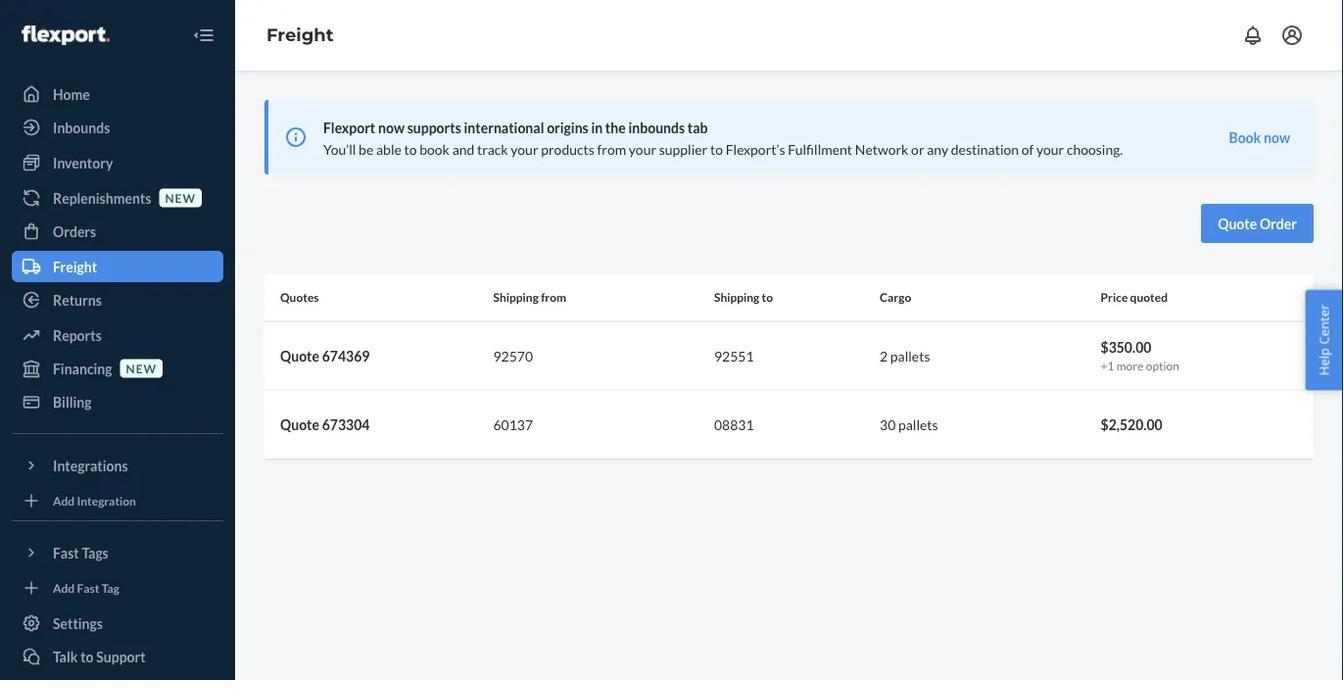 Task type: describe. For each thing, give the bounding box(es) containing it.
quote for quote 673304
[[280, 416, 320, 433]]

674369
[[322, 348, 370, 364]]

92551
[[714, 348, 754, 364]]

orders
[[53, 223, 96, 240]]

inventory link
[[12, 147, 223, 178]]

returns link
[[12, 284, 223, 316]]

home link
[[12, 78, 223, 110]]

integration
[[77, 493, 136, 508]]

origins
[[547, 119, 589, 136]]

fulfillment
[[788, 141, 853, 157]]

$350.00
[[1101, 339, 1152, 356]]

tag
[[102, 581, 119, 595]]

book
[[1230, 129, 1262, 146]]

1 vertical spatial from
[[541, 290, 567, 305]]

able
[[376, 141, 402, 157]]

0 horizontal spatial freight link
[[12, 251, 223, 282]]

inbounds
[[53, 119, 110, 136]]

center
[[1316, 304, 1333, 345]]

help center
[[1316, 304, 1333, 376]]

shipping for shipping from
[[493, 290, 539, 305]]

2
[[880, 348, 888, 364]]

now for flexport
[[378, 119, 405, 136]]

choosing.
[[1067, 141, 1124, 157]]

add fast tag link
[[12, 576, 223, 600]]

pallets for 2 pallets
[[891, 348, 931, 364]]

help center button
[[1306, 290, 1344, 390]]

2 your from the left
[[629, 141, 657, 157]]

tab
[[688, 119, 708, 136]]

fast inside dropdown button
[[53, 544, 79, 561]]

30 pallets
[[880, 416, 939, 433]]

add for add integration
[[53, 493, 75, 508]]

destination
[[951, 141, 1019, 157]]

add integration link
[[12, 489, 223, 513]]

quote 674369
[[280, 348, 370, 364]]

orders link
[[12, 216, 223, 247]]

option
[[1146, 358, 1180, 372]]

quote 673304
[[280, 416, 370, 433]]

support
[[96, 648, 146, 665]]

price quoted
[[1101, 290, 1168, 305]]

open notifications image
[[1242, 24, 1265, 47]]

quote order button
[[1202, 204, 1314, 243]]

the
[[606, 119, 626, 136]]

book now
[[1230, 129, 1291, 146]]

add for add fast tag
[[53, 581, 75, 595]]

inbounds link
[[12, 112, 223, 143]]

flexport now supports international origins in the inbounds tab you'll be able to book and track your products from your supplier to flexport's fulfillment network or any destination of your choosing.
[[323, 119, 1124, 157]]

you'll
[[323, 141, 356, 157]]

or
[[912, 141, 925, 157]]

order
[[1260, 215, 1298, 232]]

1 vertical spatial freight
[[53, 258, 97, 275]]

home
[[53, 86, 90, 102]]

settings
[[53, 615, 103, 632]]

3 your from the left
[[1037, 141, 1065, 157]]

flexport logo image
[[22, 25, 110, 45]]

supplier
[[659, 141, 708, 157]]

network
[[855, 141, 909, 157]]

new for financing
[[126, 361, 157, 375]]

talk to support button
[[12, 641, 223, 672]]

replenishments
[[53, 190, 151, 206]]

quote for quote 674369
[[280, 348, 320, 364]]

quoted
[[1131, 290, 1168, 305]]

1 horizontal spatial freight
[[267, 24, 334, 46]]

integrations button
[[12, 450, 223, 481]]

2 pallets
[[880, 348, 931, 364]]

price
[[1101, 290, 1128, 305]]



Task type: locate. For each thing, give the bounding box(es) containing it.
0 horizontal spatial new
[[126, 361, 157, 375]]

1 vertical spatial freight link
[[12, 251, 223, 282]]

2 horizontal spatial your
[[1037, 141, 1065, 157]]

add integration
[[53, 493, 136, 508]]

inbounds
[[629, 119, 685, 136]]

fast tags
[[53, 544, 109, 561]]

0 horizontal spatial from
[[541, 290, 567, 305]]

shipping up 92551
[[714, 290, 760, 305]]

freight link up returns link
[[12, 251, 223, 282]]

0 vertical spatial quote
[[1218, 215, 1258, 232]]

book
[[420, 141, 450, 157]]

freight link right close navigation icon
[[267, 24, 334, 46]]

talk to support
[[53, 648, 146, 665]]

1 vertical spatial pallets
[[899, 416, 939, 433]]

add left integration
[[53, 493, 75, 508]]

pallets
[[891, 348, 931, 364], [899, 416, 939, 433]]

new up orders link
[[165, 191, 196, 205]]

now
[[378, 119, 405, 136], [1264, 129, 1291, 146]]

0 vertical spatial freight link
[[267, 24, 334, 46]]

your down international
[[511, 141, 539, 157]]

from inside flexport now supports international origins in the inbounds tab you'll be able to book and track your products from your supplier to flexport's fulfillment network or any destination of your choosing.
[[597, 141, 626, 157]]

any
[[927, 141, 949, 157]]

financing
[[53, 360, 112, 377]]

now inside flexport now supports international origins in the inbounds tab you'll be able to book and track your products from your supplier to flexport's fulfillment network or any destination of your choosing.
[[378, 119, 405, 136]]

to
[[404, 141, 417, 157], [711, 141, 723, 157], [762, 290, 773, 305], [81, 648, 94, 665]]

add
[[53, 493, 75, 508], [53, 581, 75, 595]]

pallets right 30
[[899, 416, 939, 433]]

and
[[452, 141, 475, 157]]

fast left tag in the left bottom of the page
[[77, 581, 99, 595]]

1 horizontal spatial new
[[165, 191, 196, 205]]

new down reports link
[[126, 361, 157, 375]]

1 vertical spatial quote
[[280, 348, 320, 364]]

be
[[359, 141, 374, 157]]

+1
[[1101, 358, 1115, 372]]

1 horizontal spatial freight link
[[267, 24, 334, 46]]

30
[[880, 416, 896, 433]]

0 horizontal spatial shipping
[[493, 290, 539, 305]]

freight right close navigation icon
[[267, 24, 334, 46]]

add up settings
[[53, 581, 75, 595]]

flexport's
[[726, 141, 786, 157]]

flexport
[[323, 119, 376, 136]]

0 vertical spatial add
[[53, 493, 75, 508]]

now for book
[[1264, 129, 1291, 146]]

quote left 673304
[[280, 416, 320, 433]]

0 horizontal spatial your
[[511, 141, 539, 157]]

0 vertical spatial pallets
[[891, 348, 931, 364]]

pallets right 2
[[891, 348, 931, 364]]

international
[[464, 119, 544, 136]]

settings link
[[12, 608, 223, 639]]

open account menu image
[[1281, 24, 1305, 47]]

shipping
[[493, 290, 539, 305], [714, 290, 760, 305]]

1 vertical spatial new
[[126, 361, 157, 375]]

reports link
[[12, 320, 223, 351]]

shipping up 92570 at the bottom left
[[493, 290, 539, 305]]

1 vertical spatial fast
[[77, 581, 99, 595]]

talk
[[53, 648, 78, 665]]

0 horizontal spatial now
[[378, 119, 405, 136]]

now inside button
[[1264, 129, 1291, 146]]

fast
[[53, 544, 79, 561], [77, 581, 99, 595]]

products
[[541, 141, 595, 157]]

1 horizontal spatial your
[[629, 141, 657, 157]]

quote
[[1218, 215, 1258, 232], [280, 348, 320, 364], [280, 416, 320, 433]]

shipping for shipping to
[[714, 290, 760, 305]]

quote left 674369
[[280, 348, 320, 364]]

book now button
[[1230, 127, 1291, 147]]

1 horizontal spatial from
[[597, 141, 626, 157]]

your right of
[[1037, 141, 1065, 157]]

in
[[591, 119, 603, 136]]

1 vertical spatial add
[[53, 581, 75, 595]]

0 vertical spatial freight
[[267, 24, 334, 46]]

0 vertical spatial fast
[[53, 544, 79, 561]]

08831
[[714, 416, 754, 433]]

pallets for 30 pallets
[[899, 416, 939, 433]]

your down inbounds
[[629, 141, 657, 157]]

0 vertical spatial from
[[597, 141, 626, 157]]

quote for quote order
[[1218, 215, 1258, 232]]

from
[[597, 141, 626, 157], [541, 290, 567, 305]]

92570
[[493, 348, 533, 364]]

1 horizontal spatial shipping
[[714, 290, 760, 305]]

0 vertical spatial new
[[165, 191, 196, 205]]

more
[[1117, 358, 1144, 372]]

$350.00 +1 more option
[[1101, 339, 1180, 372]]

supports
[[407, 119, 461, 136]]

integrations
[[53, 457, 128, 474]]

freight link
[[267, 24, 334, 46], [12, 251, 223, 282]]

shipping from
[[493, 290, 567, 305]]

inventory
[[53, 154, 113, 171]]

new for replenishments
[[165, 191, 196, 205]]

help
[[1316, 348, 1333, 376]]

close navigation image
[[192, 24, 216, 47]]

quote left order
[[1218, 215, 1258, 232]]

2 shipping from the left
[[714, 290, 760, 305]]

billing
[[53, 394, 92, 410]]

billing link
[[12, 386, 223, 418]]

track
[[477, 141, 508, 157]]

quote inside button
[[1218, 215, 1258, 232]]

fast left the tags
[[53, 544, 79, 561]]

0 horizontal spatial freight
[[53, 258, 97, 275]]

to inside button
[[81, 648, 94, 665]]

add fast tag
[[53, 581, 119, 595]]

2 vertical spatial quote
[[280, 416, 320, 433]]

returns
[[53, 292, 102, 308]]

cargo
[[880, 290, 912, 305]]

tags
[[82, 544, 109, 561]]

673304
[[322, 416, 370, 433]]

60137
[[493, 416, 533, 433]]

now right the 'book'
[[1264, 129, 1291, 146]]

$2,520.00
[[1101, 416, 1163, 433]]

2 add from the top
[[53, 581, 75, 595]]

1 add from the top
[[53, 493, 75, 508]]

1 your from the left
[[511, 141, 539, 157]]

shipping to
[[714, 290, 773, 305]]

your
[[511, 141, 539, 157], [629, 141, 657, 157], [1037, 141, 1065, 157]]

quote order
[[1218, 215, 1298, 232]]

fast tags button
[[12, 537, 223, 568]]

now up able
[[378, 119, 405, 136]]

freight up returns
[[53, 258, 97, 275]]

reports
[[53, 327, 102, 344]]

quotes
[[280, 290, 319, 305]]

freight
[[267, 24, 334, 46], [53, 258, 97, 275]]

new
[[165, 191, 196, 205], [126, 361, 157, 375]]

1 shipping from the left
[[493, 290, 539, 305]]

of
[[1022, 141, 1034, 157]]

1 horizontal spatial now
[[1264, 129, 1291, 146]]



Task type: vqa. For each thing, say whether or not it's contained in the screenshot.
You'll
yes



